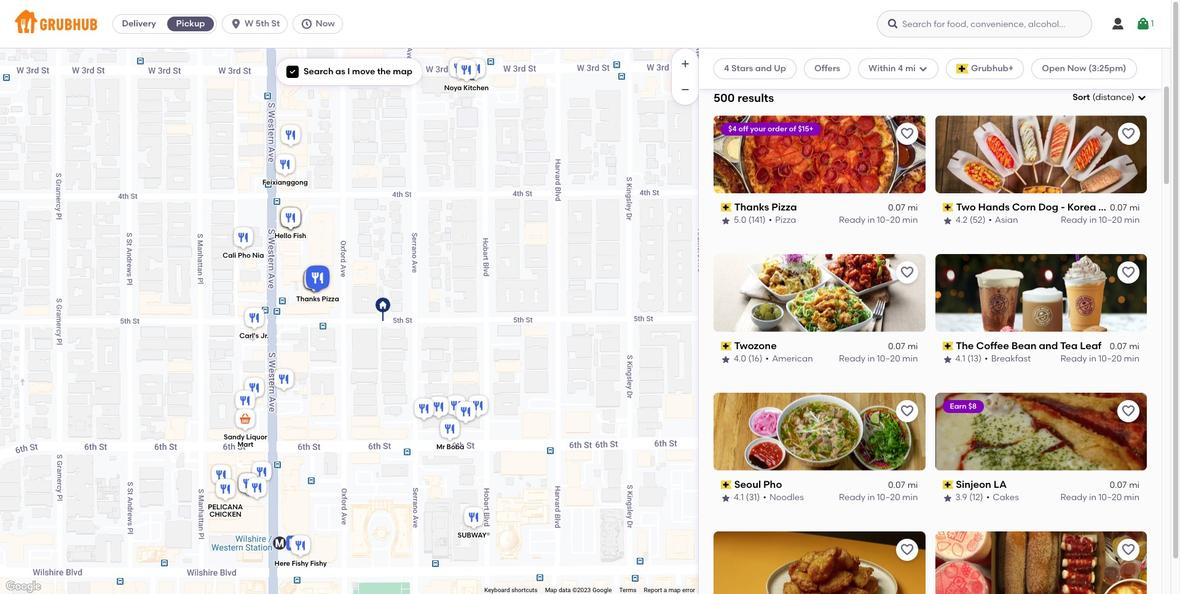 Task type: describe. For each thing, give the bounding box(es) containing it.
results
[[738, 91, 774, 105]]

0.07 for two hands corn dog - korea town (s western 
[[1110, 203, 1127, 214]]

10–20 for seoul pho
[[877, 493, 900, 504]]

pizza inside map 'region'
[[321, 296, 339, 304]]

distance
[[1095, 92, 1132, 103]]

save this restaurant button for "two hands corn dog - korea town (s western ave) logo"
[[1117, 123, 1140, 145]]

mi for hands
[[1129, 203, 1140, 214]]

open
[[1042, 63, 1065, 74]]

report
[[644, 588, 662, 594]]

0 horizontal spatial map
[[393, 66, 412, 77]]

svg image inside main navigation navigation
[[1111, 17, 1125, 31]]

kitchen
[[463, 84, 489, 92]]

sort ( distance )
[[1073, 92, 1135, 103]]

4 stars and up
[[724, 63, 786, 74]]

paris baguette image
[[244, 476, 269, 503]]

cakes
[[993, 493, 1019, 504]]

ready in 10–20 min for twozone
[[839, 354, 918, 365]]

0.07 mi for sinjeon la
[[1110, 481, 1140, 491]]

boba bear image
[[278, 206, 303, 233]]

as
[[335, 66, 345, 77]]

order
[[768, 125, 787, 133]]

• pizza
[[769, 216, 796, 226]]

1
[[1151, 18, 1154, 29]]

open now (3:25pm)
[[1042, 63, 1126, 74]]

0 vertical spatial thanks
[[734, 202, 769, 213]]

the
[[956, 341, 974, 352]]

sandy liquor mart image
[[233, 408, 257, 435]]

error
[[682, 588, 695, 594]]

two hands corn dog - korea town (s western ave) logo image
[[935, 116, 1147, 194]]

1 vertical spatial now
[[1067, 63, 1087, 74]]

svg image inside field
[[1137, 93, 1147, 103]]

two hands corn dog - korea town (s western ave) image
[[301, 268, 326, 295]]

carl's jr. image
[[242, 306, 266, 333]]

(12)
[[969, 493, 983, 504]]

pelicana chicken
[[208, 504, 243, 519]]

mr boba image
[[437, 417, 462, 444]]

google
[[592, 588, 612, 594]]

sandy
[[223, 434, 244, 442]]

min for two hands corn dog - korea town (s western 
[[1124, 216, 1140, 226]]

star icon image for seoul pho
[[721, 494, 731, 504]]

0.07 mi for twozone
[[888, 342, 918, 352]]

svg image for w 5th st
[[230, 18, 242, 30]]

4.2 (52)
[[955, 216, 985, 226]]

• cakes
[[986, 493, 1019, 504]]

svg image for now
[[301, 18, 313, 30]]

mr
[[436, 444, 445, 452]]

report a map error link
[[644, 588, 695, 594]]

0.07 for twozone
[[888, 342, 905, 352]]

subscription pass image for thanks pizza
[[721, 204, 732, 212]]

pickup button
[[165, 14, 216, 34]]

• noodles
[[763, 493, 804, 504]]

star icon image for the coffee bean and tea leaf
[[943, 355, 952, 365]]

min for seoul pho
[[902, 493, 918, 504]]

hello fish image
[[278, 206, 303, 233]]

1 vertical spatial and
[[1039, 341, 1058, 352]]

thanks pizza image
[[303, 264, 332, 296]]

(16)
[[748, 354, 763, 365]]

2 4 from the left
[[898, 63, 903, 74]]

la
[[994, 479, 1007, 491]]

grubhub plus flag logo image
[[956, 64, 969, 74]]

dog
[[1038, 202, 1058, 213]]

proceed to checkout
[[1021, 347, 1110, 357]]

ready for seoul pho
[[839, 493, 866, 504]]

subscription pass image for sinjeon la
[[943, 481, 953, 490]]

in for two hands corn dog - korea town (s western 
[[1089, 216, 1097, 226]]

delivery button
[[113, 14, 165, 34]]

sinjeon
[[956, 479, 991, 491]]

0.07 mi for thanks pizza
[[888, 203, 918, 214]]

seoul
[[734, 479, 761, 491]]

sandy liquor mart mr boba
[[223, 434, 464, 452]]

min for sinjeon la
[[1124, 493, 1140, 504]]

ready for the coffee bean and tea leaf
[[1061, 354, 1087, 365]]

star icon image for two hands corn dog - korea town (s western 
[[943, 216, 952, 226]]

kyodong noodles at madang image
[[236, 472, 260, 499]]

pizza go image
[[463, 57, 488, 84]]

w
[[245, 18, 254, 29]]

sinjeon la
[[956, 479, 1007, 491]]

none field containing sort
[[1073, 92, 1147, 104]]

500 results
[[714, 91, 774, 105]]

ready for thanks pizza
[[839, 216, 866, 226]]

shortcuts
[[512, 588, 538, 594]]

5.0
[[734, 216, 746, 226]]

keyboard shortcuts
[[484, 588, 538, 594]]

jr.
[[260, 332, 268, 340]]

)
[[1132, 92, 1135, 103]]

stars
[[731, 63, 753, 74]]

here
[[274, 560, 290, 568]]

american
[[772, 354, 813, 365]]

500
[[714, 91, 735, 105]]

4.1 (31)
[[734, 493, 760, 504]]

pho for seoul
[[763, 479, 782, 491]]

search as i move the map
[[304, 66, 412, 77]]

beard papa's image
[[236, 472, 260, 499]]

save this restaurant image for seoul pho
[[900, 404, 914, 419]]

(13)
[[968, 354, 982, 365]]

save this restaurant image for kyochon chicken (w 6th st)  logo
[[900, 543, 914, 558]]

in for sinjeon la
[[1089, 493, 1097, 504]]

keyboard
[[484, 588, 510, 594]]

star icon image for twozone
[[721, 355, 731, 365]]

mi for pho
[[908, 481, 918, 491]]

st
[[271, 18, 280, 29]]

• for seoul pho
[[763, 493, 766, 504]]

• for two hands corn dog - korea town (s western 
[[988, 216, 992, 226]]

• breakfast
[[985, 354, 1031, 365]]

ready for sinjeon la
[[1061, 493, 1087, 504]]

0.07 mi for seoul pho
[[888, 481, 918, 491]]

grubhub+
[[971, 63, 1014, 74]]

Search for food, convenience, alcohol... search field
[[877, 10, 1092, 37]]

(
[[1093, 92, 1095, 103]]

noya
[[444, 84, 462, 92]]

$4
[[728, 125, 737, 133]]

feixianggong image
[[273, 152, 297, 179]]

ready in 10–20 min for sinjeon la
[[1061, 493, 1140, 504]]

5.0 (141)
[[734, 216, 766, 226]]

leaf
[[1080, 341, 1102, 352]]

1 4 from the left
[[724, 63, 729, 74]]

save this restaurant button for kyochon chicken (w 6th st)  logo
[[896, 540, 918, 562]]

earn $8
[[950, 403, 977, 411]]

sinjeon la logo image
[[935, 393, 1147, 471]]

cafe nandarang image
[[443, 394, 468, 421]]

pelicana chicken image
[[213, 478, 238, 505]]

3.9
[[955, 493, 967, 504]]

earn
[[950, 403, 967, 411]]

kyochon chicken (w 6th st) image
[[412, 397, 436, 424]]

mister bossam image
[[278, 123, 303, 150]]

korea
[[1067, 202, 1096, 213]]

noya kitchen
[[444, 84, 489, 92]]

0 vertical spatial pizza
[[772, 202, 797, 213]]

save this restaurant image for twozone
[[900, 266, 914, 280]]

here fishy fishy image
[[288, 534, 313, 561]]

ready in 10–20 min for the coffee bean and tea leaf
[[1061, 354, 1140, 365]]

coffee
[[976, 341, 1009, 352]]

10–20 for twozone
[[877, 354, 900, 365]]

a
[[664, 588, 667, 594]]

$15+
[[798, 125, 814, 133]]



Task type: vqa. For each thing, say whether or not it's contained in the screenshot.
Earn $8
yes



Task type: locate. For each thing, give the bounding box(es) containing it.
(141)
[[749, 216, 766, 226]]

save this restaurant button
[[896, 123, 918, 145], [1117, 123, 1140, 145], [896, 262, 918, 284], [1117, 262, 1140, 284], [896, 401, 918, 423], [1117, 401, 1140, 423], [896, 540, 918, 562], [1117, 540, 1140, 562]]

tea
[[1060, 341, 1078, 352]]

star icon image left 4.1 (13)
[[943, 355, 952, 365]]

pho up • noodles
[[763, 479, 782, 491]]

subscription pass image for the coffee bean and tea leaf
[[943, 343, 953, 351]]

1 horizontal spatial 4.1
[[955, 354, 965, 365]]

carl's jr.
[[239, 332, 268, 340]]

map right a
[[669, 588, 681, 594]]

ready in 10–20 min for two hands corn dog - korea town (s western 
[[1061, 216, 1140, 226]]

subway® image
[[461, 506, 486, 533]]

map right the the
[[393, 66, 412, 77]]

star icon image left the 4.0
[[721, 355, 731, 365]]

1 horizontal spatial subscription pass image
[[943, 343, 953, 351]]

minus icon image
[[679, 84, 691, 96]]

terms link
[[619, 588, 637, 594]]

0 vertical spatial pho
[[238, 252, 250, 260]]

pho inside map 'region'
[[238, 252, 250, 260]]

in
[[868, 216, 875, 226], [1089, 216, 1097, 226], [868, 354, 875, 365], [1089, 354, 1097, 365], [868, 493, 875, 504], [1089, 493, 1097, 504]]

pho
[[238, 252, 250, 260], [763, 479, 782, 491]]

svg image inside 1 button
[[1136, 17, 1151, 31]]

• for twozone
[[766, 354, 769, 365]]

4.1 down the
[[955, 354, 965, 365]]

save this restaurant button for the coffee bean and tea leaf logo
[[1117, 262, 1140, 284]]

subscription pass image left seoul
[[721, 481, 732, 490]]

your location image
[[375, 298, 390, 321], [375, 298, 390, 321]]

in for thanks pizza
[[868, 216, 875, 226]]

1 horizontal spatial thanks pizza
[[734, 202, 797, 213]]

1 horizontal spatial map
[[669, 588, 681, 594]]

proceed
[[1021, 347, 1056, 357]]

main navigation navigation
[[0, 0, 1171, 49]]

0.07 mi for two hands corn dog - korea town (s western 
[[1110, 203, 1140, 214]]

1 vertical spatial map
[[669, 588, 681, 594]]

boba
[[446, 444, 464, 452]]

1 horizontal spatial now
[[1067, 63, 1087, 74]]

katsu bar image
[[466, 394, 490, 421]]

88 hotdog & juicy & cottonhi image
[[426, 395, 451, 422]]

now
[[316, 18, 335, 29], [1067, 63, 1087, 74]]

1 button
[[1136, 13, 1154, 35]]

subscription pass image for twozone
[[721, 343, 732, 351]]

10–20
[[877, 216, 900, 226], [1099, 216, 1122, 226], [877, 354, 900, 365], [1099, 354, 1122, 365], [877, 493, 900, 504], [1099, 493, 1122, 504]]

4.2
[[955, 216, 967, 226]]

thanks pizza logo image
[[714, 116, 925, 194]]

now up the search
[[316, 18, 335, 29]]

svg image left 1 button
[[1111, 17, 1125, 31]]

search
[[304, 66, 333, 77]]

hello
[[274, 233, 291, 241]]

subscription pass image for seoul pho
[[721, 481, 732, 490]]

heuk hwa dang image
[[249, 460, 274, 487]]

subscription pass image left two
[[943, 204, 953, 212]]

plus icon image
[[679, 58, 691, 70]]

star icon image left 4.2
[[943, 216, 952, 226]]

kosteat image
[[236, 472, 260, 499]]

0.07 for seoul pho
[[888, 481, 905, 491]]

• right (52)
[[988, 216, 992, 226]]

2 vertical spatial pizza
[[321, 296, 339, 304]]

(31)
[[746, 493, 760, 504]]

in for seoul pho
[[868, 493, 875, 504]]

two hands corn dog - korea town (s western 
[[956, 202, 1180, 213]]

subscription pass image left sinjeon
[[943, 481, 953, 490]]

ready in 10–20 min for thanks pizza
[[839, 216, 918, 226]]

pickup
[[176, 18, 205, 29]]

0 horizontal spatial 4.1
[[734, 493, 744, 504]]

1 vertical spatial thanks pizza
[[296, 296, 339, 304]]

mi for pizza
[[908, 203, 918, 214]]

twozone
[[734, 341, 777, 352]]

map
[[545, 588, 557, 594]]

star icon image
[[721, 216, 731, 226], [943, 216, 952, 226], [721, 355, 731, 365], [943, 355, 952, 365], [721, 494, 731, 504], [943, 494, 952, 504]]

1 vertical spatial subscription pass image
[[943, 343, 953, 351]]

ready for twozone
[[839, 354, 866, 365]]

pizza
[[772, 202, 797, 213], [775, 216, 796, 226], [321, 296, 339, 304]]

0 vertical spatial now
[[316, 18, 335, 29]]

thanks pizza inside map 'region'
[[296, 296, 339, 304]]

move
[[352, 66, 375, 77]]

svg image inside the now button
[[301, 18, 313, 30]]

seoul pho logo image
[[714, 393, 925, 471]]

mi
[[905, 63, 916, 74], [908, 203, 918, 214], [1129, 203, 1140, 214], [908, 342, 918, 352], [1129, 342, 1140, 352], [908, 481, 918, 491], [1129, 481, 1140, 491]]

seoul pho image
[[301, 268, 326, 295]]

0 vertical spatial subscription pass image
[[721, 204, 732, 212]]

thanks pizza up (141)
[[734, 202, 797, 213]]

svg image for search as i move the map
[[289, 68, 296, 76]]

fish
[[293, 233, 306, 241]]

0 horizontal spatial 4
[[724, 63, 729, 74]]

western
[[1138, 202, 1178, 213]]

$8
[[968, 403, 977, 411]]

cali pho nia image
[[231, 226, 255, 253]]

kyochon chicken (w 6th st)  logo image
[[714, 532, 925, 595]]

ready for two hands corn dog - korea town (s western 
[[1061, 216, 1087, 226]]

mi for coffee
[[1129, 342, 1140, 352]]

twozone logo image
[[714, 254, 925, 333]]

• right "(16)"
[[766, 354, 769, 365]]

save this restaurant image for "two hands corn dog - korea town (s western ave) logo"
[[1121, 127, 1136, 141]]

bean
[[1012, 341, 1037, 352]]

hello fish
[[274, 233, 306, 241]]

star icon image left 3.9
[[943, 494, 952, 504]]

now button
[[293, 14, 348, 34]]

10–20 for sinjeon la
[[1099, 493, 1122, 504]]

1 vertical spatial thanks
[[296, 296, 320, 304]]

save this restaurant image
[[900, 127, 914, 141], [1121, 127, 1136, 141], [900, 543, 914, 558]]

report a map error
[[644, 588, 695, 594]]

of
[[789, 125, 796, 133]]

5th
[[256, 18, 269, 29]]

asian
[[995, 216, 1018, 226]]

svg image
[[1136, 17, 1151, 31], [230, 18, 242, 30], [301, 18, 313, 30], [887, 18, 899, 30], [289, 68, 296, 76]]

0 horizontal spatial svg image
[[918, 64, 928, 74]]

svg image inside w 5th st button
[[230, 18, 242, 30]]

in for the coffee bean and tea leaf
[[1089, 354, 1097, 365]]

thanks inside map 'region'
[[296, 296, 320, 304]]

1 horizontal spatial pho
[[763, 479, 782, 491]]

save this restaurant button for "seoul pho logo"
[[896, 401, 918, 423]]

2 fishy from the left
[[310, 560, 327, 568]]

bumsan organic milk bar image
[[271, 368, 296, 395]]

sinjeon la image
[[301, 268, 326, 295]]

1 horizontal spatial svg image
[[1111, 17, 1125, 31]]

• right (12)
[[986, 493, 990, 504]]

0 vertical spatial svg image
[[1111, 17, 1125, 31]]

subscription pass image for two hands corn dog - korea town (s western 
[[943, 204, 953, 212]]

star icon image left 5.0
[[721, 216, 731, 226]]

now right open
[[1067, 63, 1087, 74]]

min for the coffee bean and tea leaf
[[1124, 354, 1140, 365]]

thanks down two hands corn dog - korea town (s western ave) icon
[[296, 296, 320, 304]]

pho for cali
[[238, 252, 250, 260]]

•
[[769, 216, 772, 226], [988, 216, 992, 226], [766, 354, 769, 365], [985, 354, 988, 365], [763, 493, 766, 504], [986, 493, 990, 504]]

here fishy fishy
[[274, 560, 327, 568]]

ready in 10–20 min for seoul pho
[[839, 493, 918, 504]]

$4 off your order of $15+
[[728, 125, 814, 133]]

1 horizontal spatial fishy
[[310, 560, 327, 568]]

breakfast
[[991, 354, 1031, 365]]

1 horizontal spatial 4
[[898, 63, 903, 74]]

0 vertical spatial thanks pizza
[[734, 202, 797, 213]]

thanks up 5.0 (141)
[[734, 202, 769, 213]]

1 vertical spatial pho
[[763, 479, 782, 491]]

min for thanks pizza
[[902, 216, 918, 226]]

4.1 (13)
[[955, 354, 982, 365]]

min for twozone
[[902, 354, 918, 365]]

10–20 for the coffee bean and tea leaf
[[1099, 354, 1122, 365]]

4.1
[[955, 354, 965, 365], [734, 493, 744, 504]]

pho left nia
[[238, 252, 250, 260]]

pizza up the • pizza
[[772, 202, 797, 213]]

4.1 for seoul pho
[[734, 493, 744, 504]]

in for twozone
[[868, 354, 875, 365]]

and left up
[[755, 63, 772, 74]]

and left the to
[[1039, 341, 1058, 352]]

pelicana
[[208, 504, 243, 512]]

save this restaurant image for the coffee bean and tea leaf
[[1121, 266, 1136, 280]]

california rock'n sushi image
[[209, 463, 233, 491]]

save this restaurant button for 88 hotdog & juicy & cottonhi logo
[[1117, 540, 1140, 562]]

3.9 (12)
[[955, 493, 983, 504]]

4 left stars
[[724, 63, 729, 74]]

and
[[755, 63, 772, 74], [1039, 341, 1058, 352]]

the coffee bean and tea leaf logo image
[[935, 254, 1147, 333]]

• for sinjeon la
[[986, 493, 990, 504]]

the coffee bean and tea leaf
[[956, 341, 1102, 352]]

up
[[774, 63, 786, 74]]

tehranro grill image
[[278, 206, 303, 233]]

0 horizontal spatial pho
[[238, 252, 250, 260]]

4 right within
[[898, 63, 903, 74]]

10–20 for thanks pizza
[[877, 216, 900, 226]]

• for the coffee bean and tea leaf
[[985, 354, 988, 365]]

0 horizontal spatial thanks pizza
[[296, 296, 339, 304]]

fishy
[[292, 560, 308, 568], [310, 560, 327, 568]]

jubilee liquor image
[[447, 56, 471, 83]]

cali
[[222, 252, 236, 260]]

2 vertical spatial svg image
[[1137, 93, 1147, 103]]

star icon image left 4.1 (31)
[[721, 494, 731, 504]]

seoul pho
[[734, 479, 782, 491]]

sort
[[1073, 92, 1090, 103]]

feixianggong
[[262, 179, 308, 187]]

1 horizontal spatial thanks
[[734, 202, 769, 213]]

None field
[[1073, 92, 1147, 104]]

liquor
[[246, 434, 267, 442]]

1 vertical spatial svg image
[[918, 64, 928, 74]]

feng mao bbq lamb kebab western image
[[278, 206, 303, 233]]

4.1 for the coffee bean and tea leaf
[[955, 354, 965, 365]]

w 5th st button
[[222, 14, 293, 34]]

creek tea image
[[233, 389, 257, 416]]

0 horizontal spatial fishy
[[292, 560, 308, 568]]

now inside button
[[316, 18, 335, 29]]

4.0
[[734, 354, 746, 365]]

0 horizontal spatial thanks
[[296, 296, 320, 304]]

1 vertical spatial pizza
[[775, 216, 796, 226]]

carl's
[[239, 332, 259, 340]]

star icon image for thanks pizza
[[721, 216, 731, 226]]

0.07 for the coffee bean and tea leaf
[[1110, 342, 1127, 352]]

1 vertical spatial 4.1
[[734, 493, 744, 504]]

svg image right )
[[1137, 93, 1147, 103]]

map
[[393, 66, 412, 77], [669, 588, 681, 594]]

mi for la
[[1129, 481, 1140, 491]]

corn
[[1012, 202, 1036, 213]]

the coffee bean and tea leaf image
[[301, 268, 326, 295]]

jaws topokki image
[[453, 400, 478, 427]]

thanks pizza
[[734, 202, 797, 213], [296, 296, 339, 304]]

• right (141)
[[769, 216, 772, 226]]

• right the (13)
[[985, 354, 988, 365]]

noya kitchen image
[[454, 58, 479, 85]]

chicken
[[209, 511, 241, 519]]

svg image for 1
[[1136, 17, 1151, 31]]

0 vertical spatial 4.1
[[955, 354, 965, 365]]

10–20 for two hands corn dog - korea town (s western 
[[1099, 216, 1122, 226]]

subscription pass image
[[943, 204, 953, 212], [721, 343, 732, 351], [721, 481, 732, 490], [943, 481, 953, 490]]

thanks
[[734, 202, 769, 213], [296, 296, 320, 304]]

svg image right 'within 4 mi'
[[918, 64, 928, 74]]

4.1 left (31)
[[734, 493, 744, 504]]

star icon image for sinjeon la
[[943, 494, 952, 504]]

1 fishy from the left
[[292, 560, 308, 568]]

2 horizontal spatial svg image
[[1137, 93, 1147, 103]]

w 5th st
[[245, 18, 280, 29]]

0.07 for sinjeon la
[[1110, 481, 1127, 491]]

0 horizontal spatial now
[[316, 18, 335, 29]]

88 hotdog & juicy & cottonhi logo image
[[935, 532, 1147, 595]]

0 horizontal spatial and
[[755, 63, 772, 74]]

0 vertical spatial map
[[393, 66, 412, 77]]

delivery
[[122, 18, 156, 29]]

data
[[559, 588, 571, 594]]

• asian
[[988, 216, 1018, 226]]

nia
[[252, 252, 264, 260]]

subscription pass image
[[721, 204, 732, 212], [943, 343, 953, 351]]

google image
[[3, 580, 44, 595]]

twozone image
[[301, 268, 326, 295]]

save this restaurant image
[[900, 266, 914, 280], [1121, 266, 1136, 280], [900, 404, 914, 419], [1121, 404, 1136, 419], [1121, 543, 1136, 558]]

map region
[[0, 0, 750, 595]]

pizza down 'sinjeon la' icon
[[321, 296, 339, 304]]

(52)
[[969, 216, 985, 226]]

0.07
[[888, 203, 905, 214], [1110, 203, 1127, 214], [888, 342, 905, 352], [1110, 342, 1127, 352], [888, 481, 905, 491], [1110, 481, 1127, 491]]

tpo coffee image
[[242, 376, 266, 403]]

i
[[347, 66, 350, 77]]

save this restaurant button for twozone logo
[[896, 262, 918, 284]]

within 4 mi
[[869, 63, 916, 74]]

subscription pass image left twozone on the bottom of page
[[721, 343, 732, 351]]

pizza right (141)
[[775, 216, 796, 226]]

• right (31)
[[763, 493, 766, 504]]

0.07 mi for the coffee bean and tea leaf
[[1110, 342, 1140, 352]]

0.07 for thanks pizza
[[888, 203, 905, 214]]

• for thanks pizza
[[769, 216, 772, 226]]

0 horizontal spatial subscription pass image
[[721, 204, 732, 212]]

checkout
[[1069, 347, 1110, 357]]

©2023
[[572, 588, 591, 594]]

svg image
[[1111, 17, 1125, 31], [918, 64, 928, 74], [1137, 93, 1147, 103]]

mart
[[237, 441, 253, 449]]

1 horizontal spatial and
[[1039, 341, 1058, 352]]

thanks pizza down two hands corn dog - korea town (s western ave) icon
[[296, 296, 339, 304]]

off
[[739, 125, 748, 133]]

0 vertical spatial and
[[755, 63, 772, 74]]



